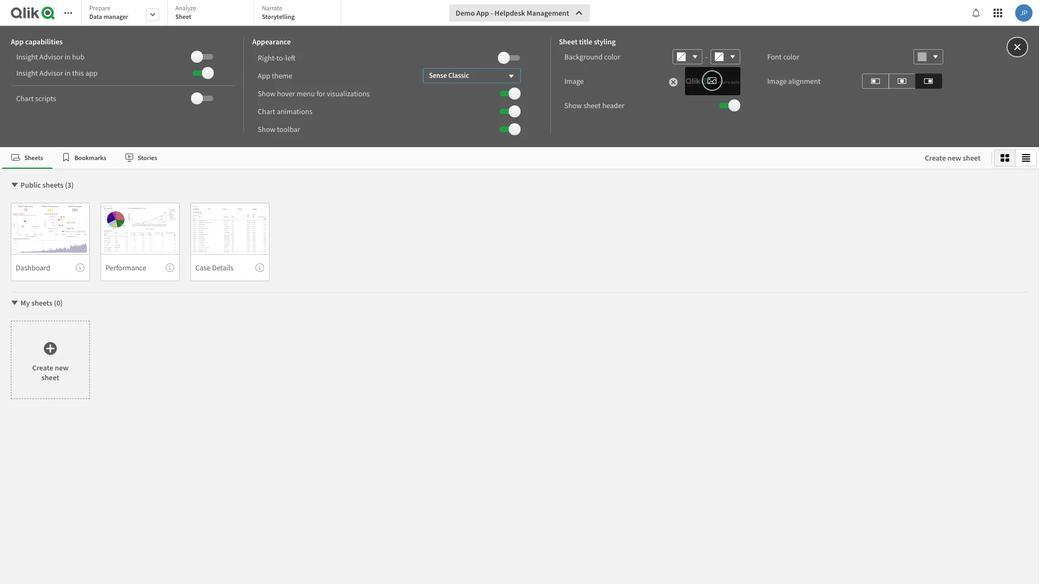 Task type: describe. For each thing, give the bounding box(es) containing it.
create new sheet inside button
[[925, 153, 981, 163]]

narrate storytelling
[[262, 4, 295, 21]]

scripts
[[35, 94, 56, 103]]

menu
[[297, 89, 315, 98]]

performance sheet is selected. press the spacebar or enter key to open performance sheet. use the right and left arrow keys to navigate. element
[[101, 203, 180, 282]]

show for show sheet header
[[565, 101, 582, 110]]

bookmarks
[[75, 154, 106, 162]]

align left image
[[872, 74, 880, 87]]

chart for chart scripts
[[16, 94, 34, 103]]

visualizations
[[327, 89, 370, 98]]

create new sheet button
[[917, 149, 990, 167]]

remove image image
[[669, 77, 678, 88]]

show sheet header
[[565, 101, 625, 110]]

tooltip for dashboard
[[76, 264, 84, 272]]

background color
[[565, 52, 621, 62]]

color for background color
[[604, 52, 621, 62]]

app for app capabilities
[[11, 37, 24, 47]]

to-
[[277, 53, 286, 63]]

performance menu item
[[101, 254, 180, 282]]

app inside button
[[477, 8, 489, 18]]

insight advisor in hub
[[16, 52, 85, 62]]

prepare data manager
[[89, 4, 128, 21]]

insight for insight advisor in this app
[[16, 68, 38, 78]]

demo app - helpdesk management
[[456, 8, 569, 18]]

dashboard sheet is selected. press the spacebar or enter key to open dashboard sheet. use the right and left arrow keys to navigate. element
[[11, 203, 90, 282]]

sheet inside create new sheet
[[41, 373, 59, 383]]

1 vertical spatial -
[[706, 52, 708, 62]]

hub
[[72, 52, 85, 62]]

capabilities
[[25, 37, 63, 47]]

select image image
[[708, 74, 717, 87]]

create inside create new sheet
[[32, 363, 53, 373]]

image alignment
[[768, 76, 821, 86]]

bookmarks button
[[52, 147, 116, 169]]

management
[[527, 8, 569, 18]]

data
[[89, 12, 102, 21]]

sheets for my sheets
[[31, 298, 52, 308]]

sheet title styling
[[559, 37, 616, 47]]

tooltip for performance
[[166, 264, 174, 272]]

manager
[[104, 12, 128, 21]]

public sheets (3)
[[20, 180, 74, 190]]

analyze
[[175, 4, 196, 12]]

application containing demo app - helpdesk management
[[0, 0, 1040, 585]]

demo app - helpdesk management button
[[449, 4, 590, 22]]

app theme
[[258, 71, 292, 80]]

classic
[[449, 71, 469, 80]]

show for show toolbar
[[258, 124, 276, 134]]

sense
[[429, 71, 447, 80]]

0 horizontal spatial new
[[55, 363, 69, 373]]

show toolbar
[[258, 124, 300, 134]]

left
[[286, 53, 296, 63]]



Task type: vqa. For each thing, say whether or not it's contained in the screenshot.
left The 50
no



Task type: locate. For each thing, give the bounding box(es) containing it.
1 horizontal spatial sheet
[[559, 37, 578, 47]]

tooltip
[[76, 264, 84, 272], [166, 264, 174, 272], [256, 264, 264, 272]]

0 vertical spatial insight
[[16, 52, 38, 62]]

0 vertical spatial create new sheet
[[925, 153, 981, 163]]

show left hover
[[258, 89, 276, 98]]

1 vertical spatial sheet
[[559, 37, 578, 47]]

analyze sheet
[[175, 4, 196, 21]]

tooltip inside dashboard menu item
[[76, 264, 84, 272]]

0 vertical spatial app
[[477, 8, 489, 18]]

chart left scripts
[[16, 94, 34, 103]]

grid view image
[[1001, 154, 1010, 162]]

0 vertical spatial advisor
[[39, 52, 63, 62]]

insight up chart scripts
[[16, 68, 38, 78]]

collapse image
[[10, 181, 19, 190]]

1 vertical spatial sheets
[[31, 298, 52, 308]]

create inside button
[[925, 153, 947, 163]]

chart scripts
[[16, 94, 56, 103]]

sheets
[[42, 180, 63, 190], [31, 298, 52, 308]]

0 vertical spatial sheets
[[42, 180, 63, 190]]

0 horizontal spatial create
[[32, 363, 53, 373]]

toolbar containing demo app - helpdesk management
[[0, 0, 1040, 147]]

0 vertical spatial create
[[925, 153, 947, 163]]

right-to-left
[[258, 53, 296, 63]]

font color
[[768, 52, 800, 62]]

1 image from the left
[[565, 76, 584, 86]]

show left header
[[565, 101, 582, 110]]

styling
[[594, 37, 616, 47]]

show left toolbar
[[258, 124, 276, 134]]

1 insight from the top
[[16, 52, 38, 62]]

sheets
[[24, 154, 43, 162]]

- up select image
[[706, 52, 708, 62]]

for
[[317, 89, 325, 98]]

show hover menu for visualizations
[[258, 89, 370, 98]]

public
[[20, 180, 41, 190]]

tooltip inside performance menu item
[[166, 264, 174, 272]]

tooltip left performance on the top
[[76, 264, 84, 272]]

color right font
[[784, 52, 800, 62]]

0 vertical spatial show
[[258, 89, 276, 98]]

1 vertical spatial in
[[65, 68, 71, 78]]

-
[[491, 8, 493, 18], [706, 52, 708, 62]]

3 tooltip from the left
[[256, 264, 264, 272]]

my sheets (0)
[[20, 298, 63, 308]]

0 horizontal spatial image
[[565, 76, 584, 86]]

1 vertical spatial sheet
[[963, 153, 981, 163]]

image for image alignment
[[768, 76, 787, 86]]

collapse image
[[10, 299, 19, 308]]

app
[[85, 68, 98, 78]]

create
[[925, 153, 947, 163], [32, 363, 53, 373]]

insight
[[16, 52, 38, 62], [16, 68, 38, 78]]

in for hub
[[65, 52, 71, 62]]

1 horizontal spatial chart
[[258, 106, 275, 116]]

app right the demo at the left of page
[[477, 8, 489, 18]]

0 horizontal spatial tooltip
[[76, 264, 84, 272]]

0 horizontal spatial sheet
[[41, 373, 59, 383]]

sheet down the analyze
[[175, 12, 191, 21]]

2 image from the left
[[768, 76, 787, 86]]

title
[[579, 37, 593, 47]]

chart
[[16, 94, 34, 103], [258, 106, 275, 116]]

0 vertical spatial tab list
[[81, 0, 345, 27]]

align right image
[[925, 74, 933, 87]]

insight advisor in this app
[[16, 68, 98, 78]]

app left theme on the top left
[[258, 71, 270, 80]]

0 horizontal spatial create new sheet
[[32, 363, 69, 383]]

storytelling
[[262, 12, 295, 21]]

2 tooltip from the left
[[166, 264, 174, 272]]

app left capabilities
[[11, 37, 24, 47]]

0 vertical spatial chart
[[16, 94, 34, 103]]

1 advisor from the top
[[39, 52, 63, 62]]

tab list containing prepare
[[81, 0, 345, 27]]

1 horizontal spatial image
[[768, 76, 787, 86]]

2 vertical spatial show
[[258, 124, 276, 134]]

stories button
[[116, 147, 166, 169]]

animations
[[277, 106, 313, 116]]

image down background
[[565, 76, 584, 86]]

1 vertical spatial tab list
[[2, 147, 915, 169]]

new inside button
[[948, 153, 962, 163]]

chart for chart animations
[[258, 106, 275, 116]]

0 vertical spatial sheet
[[175, 12, 191, 21]]

new
[[948, 153, 962, 163], [55, 363, 69, 373]]

0 horizontal spatial -
[[491, 8, 493, 18]]

app for app theme
[[258, 71, 270, 80]]

1 horizontal spatial create new sheet
[[925, 153, 981, 163]]

(3)
[[65, 180, 74, 190]]

header
[[603, 101, 625, 110]]

toolbar
[[277, 124, 300, 134]]

tooltip right details
[[256, 264, 264, 272]]

1 horizontal spatial sheet
[[584, 101, 601, 110]]

image for image
[[565, 76, 584, 86]]

advisor down insight advisor in hub
[[39, 68, 63, 78]]

case details
[[195, 263, 234, 273]]

theme
[[272, 71, 292, 80]]

this
[[72, 68, 84, 78]]

sheet inside button
[[963, 153, 981, 163]]

chart up show toolbar
[[258, 106, 275, 116]]

1 vertical spatial new
[[55, 363, 69, 373]]

sheet
[[584, 101, 601, 110], [963, 153, 981, 163], [41, 373, 59, 383]]

show
[[258, 89, 276, 98], [565, 101, 582, 110], [258, 124, 276, 134]]

1 vertical spatial advisor
[[39, 68, 63, 78]]

0 horizontal spatial sheet
[[175, 12, 191, 21]]

in
[[65, 52, 71, 62], [65, 68, 71, 78]]

narrate
[[262, 4, 282, 12]]

- inside demo app - helpdesk management button
[[491, 8, 493, 18]]

list view image
[[1022, 154, 1031, 162]]

stories
[[138, 154, 157, 162]]

alignment
[[789, 76, 821, 86]]

2 vertical spatial app
[[258, 71, 270, 80]]

1 in from the top
[[65, 52, 71, 62]]

my
[[20, 298, 30, 308]]

app
[[477, 8, 489, 18], [11, 37, 24, 47], [258, 71, 270, 80]]

0 horizontal spatial app
[[11, 37, 24, 47]]

color
[[604, 52, 621, 62], [784, 52, 800, 62]]

0 vertical spatial sheet
[[584, 101, 601, 110]]

in left hub at top
[[65, 52, 71, 62]]

0 horizontal spatial chart
[[16, 94, 34, 103]]

application
[[0, 0, 1040, 585]]

in for this
[[65, 68, 71, 78]]

2 in from the top
[[65, 68, 71, 78]]

insight for insight advisor in hub
[[16, 52, 38, 62]]

1 vertical spatial app
[[11, 37, 24, 47]]

tooltip left case
[[166, 264, 174, 272]]

sheets button
[[2, 147, 52, 169]]

case
[[195, 263, 211, 273]]

sheet inside analyze sheet
[[175, 12, 191, 21]]

app capabilities
[[11, 37, 63, 47]]

1 tooltip from the left
[[76, 264, 84, 272]]

background
[[565, 52, 603, 62]]

toolbar
[[0, 0, 1040, 147]]

case details sheet is selected. press the spacebar or enter key to open case details sheet. use the right and left arrow keys to navigate. element
[[191, 203, 270, 282]]

insight down app capabilities
[[16, 52, 38, 62]]

dashboard
[[16, 263, 50, 273]]

details
[[212, 263, 234, 273]]

dashboard menu item
[[11, 254, 90, 282]]

1 horizontal spatial new
[[948, 153, 962, 163]]

color for font color
[[784, 52, 800, 62]]

0 vertical spatial in
[[65, 52, 71, 62]]

1 horizontal spatial app
[[258, 71, 270, 80]]

create new sheet
[[925, 153, 981, 163], [32, 363, 69, 383]]

2 insight from the top
[[16, 68, 38, 78]]

right-
[[258, 53, 277, 63]]

advisor
[[39, 52, 63, 62], [39, 68, 63, 78]]

performance
[[106, 263, 146, 273]]

1 vertical spatial insight
[[16, 68, 38, 78]]

1 horizontal spatial color
[[784, 52, 800, 62]]

close app options image
[[1013, 41, 1023, 54]]

1 horizontal spatial create
[[925, 153, 947, 163]]

tooltip inside case details menu item
[[256, 264, 264, 272]]

1 vertical spatial show
[[565, 101, 582, 110]]

hover
[[277, 89, 295, 98]]

0 horizontal spatial color
[[604, 52, 621, 62]]

chart animations
[[258, 106, 313, 116]]

advisor for this
[[39, 68, 63, 78]]

helpdesk
[[495, 8, 525, 18]]

advisor down capabilities
[[39, 52, 63, 62]]

2 vertical spatial sheet
[[41, 373, 59, 383]]

2 color from the left
[[784, 52, 800, 62]]

2 horizontal spatial app
[[477, 8, 489, 18]]

align center image
[[898, 74, 907, 87]]

image down font
[[768, 76, 787, 86]]

james peterson image
[[1016, 4, 1033, 22]]

in left 'this'
[[65, 68, 71, 78]]

(0)
[[54, 298, 63, 308]]

sheets left (3)
[[42, 180, 63, 190]]

sense classic button
[[423, 68, 521, 83]]

tab list containing sheets
[[2, 147, 915, 169]]

prepare
[[89, 4, 111, 12]]

2 horizontal spatial tooltip
[[256, 264, 264, 272]]

font
[[768, 52, 782, 62]]

2 advisor from the top
[[39, 68, 63, 78]]

image
[[565, 76, 584, 86], [768, 76, 787, 86]]

advisor for hub
[[39, 52, 63, 62]]

demo
[[456, 8, 475, 18]]

group
[[995, 149, 1037, 167]]

1 horizontal spatial -
[[706, 52, 708, 62]]

0 vertical spatial new
[[948, 153, 962, 163]]

sheets for public sheets
[[42, 180, 63, 190]]

sheets left the (0)
[[31, 298, 52, 308]]

case details menu item
[[191, 254, 270, 282]]

sheet
[[175, 12, 191, 21], [559, 37, 578, 47]]

tab list
[[81, 0, 345, 27], [2, 147, 915, 169]]

sheet left title
[[559, 37, 578, 47]]

1 horizontal spatial tooltip
[[166, 264, 174, 272]]

1 vertical spatial chart
[[258, 106, 275, 116]]

group inside application
[[995, 149, 1037, 167]]

- left "helpdesk"
[[491, 8, 493, 18]]

1 vertical spatial create
[[32, 363, 53, 373]]

2 horizontal spatial sheet
[[963, 153, 981, 163]]

show for show hover menu for visualizations
[[258, 89, 276, 98]]

0 vertical spatial -
[[491, 8, 493, 18]]

1 vertical spatial create new sheet
[[32, 363, 69, 383]]

appearance
[[253, 37, 291, 47]]

color down styling at the right
[[604, 52, 621, 62]]

tooltip for case details
[[256, 264, 264, 272]]

1 color from the left
[[604, 52, 621, 62]]

sense classic
[[429, 71, 469, 80]]



